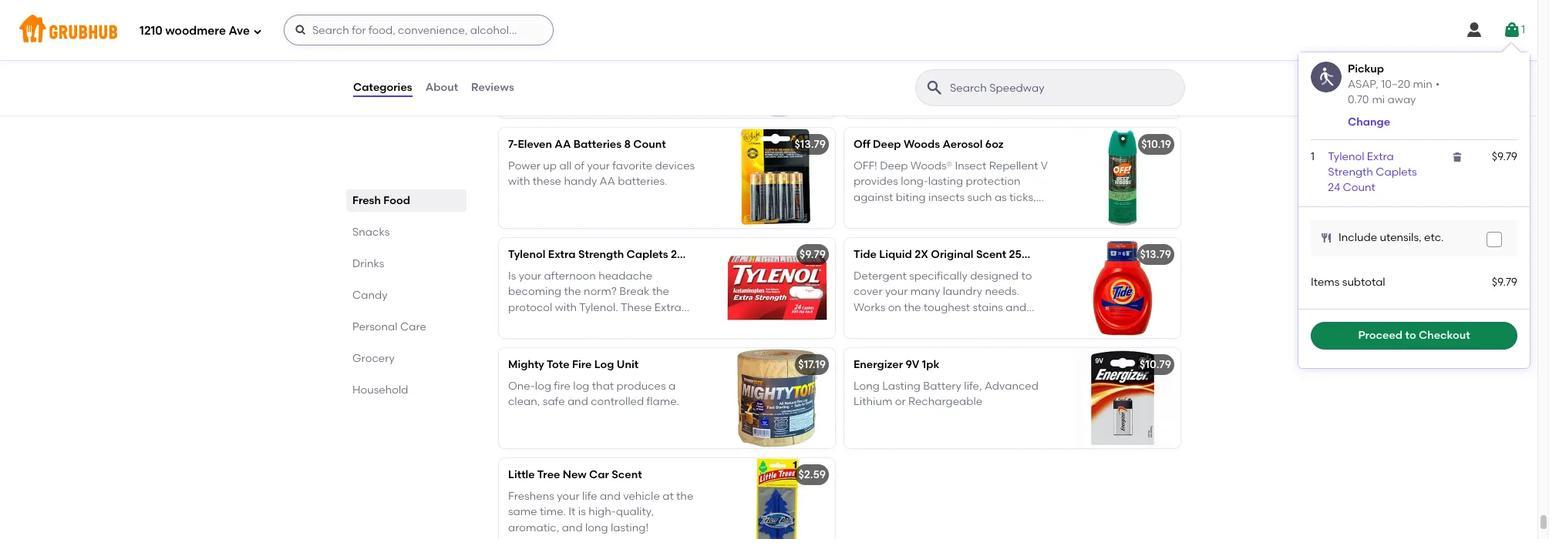 Task type: describe. For each thing, give the bounding box(es) containing it.
off! deep
[[854, 160, 908, 173]]

0 vertical spatial tylenol extra strength caplets 24 count
[[1329, 150, 1418, 195]]

change button
[[1348, 115, 1391, 130]]

personal care tab
[[353, 319, 461, 335]]

as
[[995, 191, 1007, 204]]

power for power up all of your favorite devices with these aaa batteries.
[[854, 49, 886, 63]]

break
[[620, 286, 650, 299]]

8
[[624, 138, 631, 151]]

little tree new car scent image
[[720, 459, 835, 540]]

perfect
[[657, 49, 695, 63]]

off! deep woods® insect repellent v provides long-lasting protection against biting insects such as ticks, mosquitoes, black flies, sand flies, chiggers, and gnats
[[854, 160, 1048, 235]]

categories
[[353, 81, 412, 94]]

original
[[931, 248, 974, 261]]

cups
[[630, 49, 655, 63]]

at
[[663, 491, 674, 504]]

up for aaa
[[889, 49, 903, 63]]

a
[[669, 380, 676, 393]]

longer
[[508, 333, 542, 346]]

Search Speedway search field
[[949, 81, 1180, 96]]

pain.
[[620, 333, 646, 346]]

all for handy
[[560, 160, 572, 173]]

0 horizontal spatial svg image
[[295, 24, 307, 36]]

needs.
[[985, 286, 1020, 299]]

favorite for batteries.
[[958, 49, 998, 63]]

household tab
[[353, 382, 461, 399]]

and up whites
[[1006, 301, 1027, 314]]

little
[[508, 469, 535, 482]]

fresh food tab
[[353, 193, 461, 209]]

tylenol extra strength caplets 24 count link
[[1329, 150, 1418, 195]]

these
[[621, 301, 652, 314]]

aerosol
[[943, 138, 983, 151]]

1 vertical spatial extra
[[548, 248, 576, 261]]

checkout
[[1419, 329, 1471, 342]]

of for handy
[[574, 160, 585, 173]]

count inside tylenol extra strength caplets 24 count
[[1343, 182, 1376, 195]]

specifically
[[910, 270, 968, 283]]

provides
[[854, 175, 899, 189]]

1 vertical spatial 24
[[671, 248, 684, 261]]

long
[[585, 522, 608, 535]]

of for aaa
[[920, 49, 930, 63]]

with for power up all of your favorite devices with these handy aa batteries.
[[508, 175, 530, 189]]

battery
[[924, 380, 962, 393]]

svg image for 1
[[1503, 21, 1522, 39]]

woods® insect
[[911, 160, 987, 173]]

your inside the detergent specifically designed to cover your many laundry needs. works on the toughest stains and leaves colors vibrant and whites bright.   25oz.
[[886, 286, 908, 299]]

1 vertical spatial $9.79
[[800, 248, 826, 261]]

1pk
[[922, 359, 940, 372]]

woods
[[904, 138, 940, 151]]

same
[[508, 506, 537, 519]]

repellent
[[989, 160, 1039, 173]]

2 flies, from the left
[[1006, 207, 1029, 220]]

subtotal
[[1343, 276, 1386, 289]]

these for aaa
[[878, 65, 907, 78]]

$10.79
[[1140, 359, 1172, 372]]

life,
[[965, 380, 982, 393]]

scent for original
[[977, 248, 1007, 261]]

with inside 'is your afternoon headache becoming the norm? break the protocol with tylenol. these extra strength caplets will work faster and longer to relieve your pain.'
[[555, 301, 577, 314]]

quality,
[[616, 506, 654, 519]]

0 vertical spatial $9.79
[[1493, 150, 1518, 163]]

drinks
[[567, 65, 598, 78]]

1 horizontal spatial strength
[[579, 248, 624, 261]]

mighty tote fire log unit image
[[720, 348, 835, 449]]

scent for car
[[612, 469, 642, 482]]

long
[[854, 380, 880, 393]]

and inside 'is your afternoon headache becoming the norm? break the protocol with tylenol. these extra strength caplets will work faster and longer to relieve your pain.'
[[677, 317, 698, 330]]

categories button
[[353, 60, 413, 116]]

change
[[1348, 115, 1391, 129]]

toughest
[[924, 301, 971, 314]]

energizer 9v 1pk image
[[1065, 348, 1181, 449]]

insects
[[929, 191, 965, 204]]

batteries. inside power up all of your favorite devices with these aaa batteries.
[[936, 65, 986, 78]]

off deep woods aerosol 6oz image
[[1065, 128, 1181, 228]]

and up high-
[[600, 491, 621, 504]]

grocery
[[353, 352, 395, 365]]

about
[[426, 81, 458, 94]]

items
[[1311, 276, 1340, 289]]

snacks
[[353, 226, 390, 239]]

0 vertical spatial aa
[[555, 138, 571, 151]]

tree
[[537, 469, 560, 482]]

faster
[[644, 317, 674, 330]]

about button
[[425, 60, 459, 116]]

tylenol.
[[579, 301, 619, 314]]

energizer
[[854, 359, 903, 372]]

on
[[888, 301, 902, 314]]

24 inside tylenol extra strength caplets 24 count
[[1329, 182, 1341, 195]]

and inside one-log fire log that produces a clean, safe and controlled flame.
[[568, 396, 588, 409]]

mighty tote fire log unit
[[508, 359, 639, 372]]

such
[[968, 191, 992, 204]]

candy tab
[[353, 288, 461, 304]]

works
[[854, 301, 886, 314]]

or
[[895, 396, 906, 409]]

2 log from the left
[[573, 380, 590, 393]]

the inside the detergent specifically designed to cover your many laundry needs. works on the toughest stains and leaves colors vibrant and whites bright.   25oz.
[[904, 301, 921, 314]]

off deep woods aerosol 6oz
[[854, 138, 1004, 151]]

caplets inside tylenol extra strength caplets 24 count
[[1376, 166, 1418, 179]]

heavy
[[508, 49, 541, 63]]

high-
[[589, 506, 616, 519]]

utensils,
[[1380, 231, 1422, 244]]

extra inside 'is your afternoon headache becoming the norm? break the protocol with tylenol. these extra strength caplets will work faster and longer to relieve your pain.'
[[655, 301, 682, 314]]

batteries
[[574, 138, 622, 151]]

heavy duty disposalbe cups perfect for holding drinks securely.
[[508, 49, 695, 78]]

lasting
[[929, 175, 964, 189]]

disposalbe
[[570, 49, 627, 63]]

1210
[[140, 24, 163, 38]]

controlled
[[591, 396, 644, 409]]

devices for power up all of your favorite devices with these aaa batteries.
[[1001, 49, 1041, 63]]

stains
[[973, 301, 1004, 314]]

reviews
[[471, 81, 514, 94]]

7-select plastic cups 16oz 20ct
[[508, 28, 671, 41]]

1210 woodmere ave
[[140, 24, 250, 38]]

aa inside power up all of your favorite devices with these handy aa batteries.
[[600, 175, 615, 189]]

7-eleven aa batteries 8 count image
[[720, 128, 835, 228]]

tide
[[854, 248, 877, 261]]

1 inside button
[[1522, 23, 1526, 36]]

7- for select
[[508, 28, 518, 41]]

main navigation navigation
[[0, 0, 1538, 60]]

7-eleven aa batteries 8 count
[[508, 138, 666, 151]]

aaa
[[910, 65, 933, 78]]

produces
[[617, 380, 666, 393]]

tylenol extra strength caplets 24 count image
[[720, 238, 835, 338]]

these for handy
[[533, 175, 562, 189]]

your inside power up all of your favorite devices with these aaa batteries.
[[933, 49, 956, 63]]

relieve
[[558, 333, 592, 346]]

include
[[1339, 231, 1378, 244]]

$13.79 for power up all of your favorite devices with these handy aa batteries.
[[795, 138, 826, 151]]

7- for eleven
[[508, 138, 518, 151]]

power up all of your favorite devices with these aaa batteries. button
[[845, 18, 1181, 118]]

tote
[[547, 359, 570, 372]]

log
[[595, 359, 614, 372]]

for
[[508, 65, 523, 78]]

plastic
[[554, 28, 590, 41]]

tide liquid 2x original scent 25oz
[[854, 248, 1034, 261]]

proceed
[[1359, 329, 1403, 342]]

energizer 9v 1pk
[[854, 359, 940, 372]]



Task type: vqa. For each thing, say whether or not it's contained in the screenshot.


Task type: locate. For each thing, give the bounding box(es) containing it.
0 horizontal spatial batteries.
[[618, 175, 668, 189]]

0 vertical spatial $13.79
[[795, 138, 826, 151]]

of
[[920, 49, 930, 63], [574, 160, 585, 173]]

power inside power up all of your favorite devices with these handy aa batteries.
[[508, 160, 541, 173]]

0 vertical spatial all
[[905, 49, 917, 63]]

svg image
[[1466, 21, 1484, 39], [253, 27, 262, 36], [1452, 151, 1464, 163], [1490, 235, 1500, 244]]

the up colors
[[904, 301, 921, 314]]

1 vertical spatial caplets
[[627, 248, 669, 261]]

0 horizontal spatial tylenol
[[508, 248, 546, 261]]

Search for food, convenience, alcohol... search field
[[284, 15, 554, 46]]

designed
[[971, 270, 1019, 283]]

extra up afternoon
[[548, 248, 576, 261]]

food
[[384, 194, 410, 207]]

$2.59
[[799, 469, 826, 482]]

0 vertical spatial devices
[[1001, 49, 1041, 63]]

1 horizontal spatial 1
[[1522, 23, 1526, 36]]

1 horizontal spatial tylenol extra strength caplets 24 count
[[1329, 150, 1418, 195]]

1 vertical spatial aa
[[600, 175, 615, 189]]

0 horizontal spatial aa
[[555, 138, 571, 151]]

1 horizontal spatial devices
[[1001, 49, 1041, 63]]

flame.
[[647, 396, 680, 409]]

clean,
[[508, 396, 540, 409]]

protection
[[966, 175, 1021, 189]]

chiggers,
[[854, 222, 902, 235]]

becoming
[[508, 286, 562, 299]]

caplets down change button
[[1376, 166, 1418, 179]]

1 vertical spatial of
[[574, 160, 585, 173]]

1 horizontal spatial batteries.
[[936, 65, 986, 78]]

7-
[[508, 28, 518, 41], [508, 138, 518, 151]]

eleven
[[518, 138, 552, 151]]

with down eleven
[[508, 175, 530, 189]]

and down stains
[[963, 317, 984, 330]]

1 vertical spatial with
[[508, 175, 530, 189]]

2 vertical spatial count
[[686, 248, 719, 261]]

devices for power up all of your favorite devices with these handy aa batteries.
[[655, 160, 695, 173]]

1 vertical spatial count
[[1343, 182, 1376, 195]]

1 horizontal spatial svg image
[[1321, 232, 1333, 244]]

include utensils, etc.
[[1339, 231, 1444, 244]]

devices inside power up all of your favorite devices with these handy aa batteries.
[[655, 160, 695, 173]]

the
[[564, 286, 581, 299], [652, 286, 670, 299], [904, 301, 921, 314], [677, 491, 694, 504]]

tylenol extra strength caplets 24 count up headache
[[508, 248, 719, 261]]

$10.19
[[1142, 138, 1172, 151]]

1 vertical spatial strength
[[579, 248, 624, 261]]

log right 'fire'
[[573, 380, 590, 393]]

0 horizontal spatial devices
[[655, 160, 695, 173]]

2 horizontal spatial with
[[854, 65, 876, 78]]

tide liquid 2x original scent 25oz image
[[1065, 238, 1181, 338]]

tylenol extra strength caplets 24 count down change button
[[1329, 150, 1418, 195]]

1 vertical spatial up
[[543, 160, 557, 173]]

1 vertical spatial devices
[[655, 160, 695, 173]]

personal care
[[353, 321, 427, 334]]

7-eleven aaa batteries 8 count image
[[1065, 18, 1181, 118]]

svg image
[[1503, 21, 1522, 39], [295, 24, 307, 36], [1321, 232, 1333, 244]]

to inside the detergent specifically designed to cover your many laundry needs. works on the toughest stains and leaves colors vibrant and whites bright.   25oz.
[[1022, 270, 1032, 283]]

vehicle
[[623, 491, 660, 504]]

freshens
[[508, 491, 555, 504]]

and
[[905, 222, 925, 235], [1006, 301, 1027, 314], [677, 317, 698, 330], [963, 317, 984, 330], [568, 396, 588, 409], [600, 491, 621, 504], [562, 522, 583, 535]]

7-select plastic cups 16oz 20ct image
[[720, 18, 835, 118]]

0 vertical spatial power
[[854, 49, 886, 63]]

these
[[878, 65, 907, 78], [533, 175, 562, 189]]

against
[[854, 191, 894, 204]]

1 vertical spatial batteries.
[[618, 175, 668, 189]]

0 vertical spatial with
[[854, 65, 876, 78]]

1 vertical spatial 7-
[[508, 138, 518, 151]]

your down will
[[594, 333, 617, 346]]

long lasting battery life, advanced lithium or rechargeable
[[854, 380, 1039, 409]]

up for handy
[[543, 160, 557, 173]]

0 horizontal spatial to
[[544, 333, 555, 346]]

with inside power up all of your favorite devices with these handy aa batteries.
[[508, 175, 530, 189]]

your inside power up all of your favorite devices with these handy aa batteries.
[[587, 160, 610, 173]]

1 horizontal spatial extra
[[655, 301, 682, 314]]

work
[[617, 317, 642, 330]]

strength down the protocol
[[508, 317, 554, 330]]

1 inside tooltip
[[1311, 150, 1315, 163]]

1 horizontal spatial power
[[854, 49, 886, 63]]

0 horizontal spatial tylenol extra strength caplets 24 count
[[508, 248, 719, 261]]

2 horizontal spatial extra
[[1368, 150, 1395, 163]]

tylenol inside tylenol extra strength caplets 24 count
[[1329, 150, 1365, 163]]

log up safe
[[535, 380, 552, 393]]

to inside 'is your afternoon headache becoming the norm? break the protocol with tylenol. these extra strength caplets will work faster and longer to relieve your pain.'
[[544, 333, 555, 346]]

1 vertical spatial these
[[533, 175, 562, 189]]

is
[[578, 506, 586, 519]]

up
[[889, 49, 903, 63], [543, 160, 557, 173]]

0.70
[[1348, 93, 1370, 106]]

scent up vehicle in the left of the page
[[612, 469, 642, 482]]

freshens your life and vehicle at the same time. it is high-quality, aromatic, and long lasting!
[[508, 491, 694, 535]]

favorite inside power up all of your favorite devices with these handy aa batteries.
[[613, 160, 653, 173]]

tooltip containing pickup
[[1299, 43, 1530, 369]]

0 vertical spatial tylenol
[[1329, 150, 1365, 163]]

0 vertical spatial up
[[889, 49, 903, 63]]

little tree new car scent
[[508, 469, 642, 482]]

candy
[[353, 289, 388, 302]]

7- up "heavy"
[[508, 28, 518, 41]]

with up caplets in the bottom of the page
[[555, 301, 577, 314]]

liquid
[[880, 248, 912, 261]]

to down 25oz
[[1022, 270, 1032, 283]]

0 horizontal spatial caplets
[[627, 248, 669, 261]]

flies, down 'ticks,'
[[1006, 207, 1029, 220]]

and right faster
[[677, 317, 698, 330]]

favorite inside power up all of your favorite devices with these aaa batteries.
[[958, 49, 998, 63]]

2 vertical spatial strength
[[508, 317, 554, 330]]

detergent specifically designed to cover your many laundry needs. works on the toughest stains and leaves colors vibrant and whites bright.   25oz.
[[854, 270, 1032, 346]]

strength up headache
[[579, 248, 624, 261]]

with inside power up all of your favorite devices with these aaa batteries.
[[854, 65, 876, 78]]

0 horizontal spatial of
[[574, 160, 585, 173]]

devices inside power up all of your favorite devices with these aaa batteries.
[[1001, 49, 1041, 63]]

1 button
[[1503, 16, 1526, 44]]

0 horizontal spatial all
[[560, 160, 572, 173]]

scent
[[977, 248, 1007, 261], [612, 469, 642, 482]]

with
[[854, 65, 876, 78], [508, 175, 530, 189], [555, 301, 577, 314]]

1 vertical spatial scent
[[612, 469, 642, 482]]

1 log from the left
[[535, 380, 552, 393]]

1 vertical spatial power
[[508, 160, 541, 173]]

fire
[[554, 380, 571, 393]]

1 horizontal spatial these
[[878, 65, 907, 78]]

2 horizontal spatial svg image
[[1503, 21, 1522, 39]]

1 horizontal spatial to
[[1022, 270, 1032, 283]]

aromatic,
[[508, 522, 560, 535]]

aa
[[555, 138, 571, 151], [600, 175, 615, 189]]

0 horizontal spatial scent
[[612, 469, 642, 482]]

asap,
[[1348, 78, 1379, 91]]

2 horizontal spatial to
[[1406, 329, 1417, 342]]

1 horizontal spatial log
[[573, 380, 590, 393]]

count for off deep woods aerosol 6oz
[[634, 138, 666, 151]]

grocery tab
[[353, 351, 461, 367]]

batteries. up magnifying glass icon
[[936, 65, 986, 78]]

2 horizontal spatial strength
[[1329, 166, 1374, 179]]

0 vertical spatial favorite
[[958, 49, 998, 63]]

power inside power up all of your favorite devices with these aaa batteries.
[[854, 49, 886, 63]]

mi
[[1373, 93, 1386, 106]]

to right the longer
[[544, 333, 555, 346]]

the down afternoon
[[564, 286, 581, 299]]

all inside power up all of your favorite devices with these handy aa batteries.
[[560, 160, 572, 173]]

power up all of your favorite devices with these aaa batteries.
[[854, 49, 1041, 78]]

tylenol
[[1329, 150, 1365, 163], [508, 248, 546, 261]]

0 vertical spatial extra
[[1368, 150, 1395, 163]]

0 vertical spatial caplets
[[1376, 166, 1418, 179]]

24 up faster
[[671, 248, 684, 261]]

favorite for aa
[[613, 160, 653, 173]]

1 horizontal spatial scent
[[977, 248, 1007, 261]]

1 horizontal spatial with
[[555, 301, 577, 314]]

0 horizontal spatial power
[[508, 160, 541, 173]]

strength down change button
[[1329, 166, 1374, 179]]

gnats
[[928, 222, 958, 235]]

your up the on
[[886, 286, 908, 299]]

aa right handy
[[600, 175, 615, 189]]

batteries. inside power up all of your favorite devices with these handy aa batteries.
[[618, 175, 668, 189]]

of inside power up all of your favorite devices with these aaa batteries.
[[920, 49, 930, 63]]

1 horizontal spatial all
[[905, 49, 917, 63]]

0 horizontal spatial 1
[[1311, 150, 1315, 163]]

2 horizontal spatial count
[[1343, 182, 1376, 195]]

norm?
[[584, 286, 617, 299]]

svg image inside '1' button
[[1503, 21, 1522, 39]]

mosquitoes,
[[854, 207, 918, 220]]

1 horizontal spatial of
[[920, 49, 930, 63]]

1 vertical spatial favorite
[[613, 160, 653, 173]]

strength inside 'is your afternoon headache becoming the norm? break the protocol with tylenol. these extra strength caplets will work faster and longer to relieve your pain.'
[[508, 317, 554, 330]]

1 horizontal spatial 24
[[1329, 182, 1341, 195]]

with for power up all of your favorite devices with these aaa batteries.
[[854, 65, 876, 78]]

tooltip
[[1299, 43, 1530, 369]]

the right break
[[652, 286, 670, 299]]

holding
[[525, 65, 564, 78]]

10–20
[[1382, 78, 1411, 91]]

caplets
[[556, 317, 595, 330]]

pickup
[[1348, 62, 1385, 76]]

the inside the freshens your life and vehicle at the same time. it is high-quality, aromatic, and long lasting!
[[677, 491, 694, 504]]

0 horizontal spatial these
[[533, 175, 562, 189]]

mighty
[[508, 359, 545, 372]]

1 horizontal spatial caplets
[[1376, 166, 1418, 179]]

tylenol up is at left
[[508, 248, 546, 261]]

afternoon
[[544, 270, 596, 283]]

9v
[[906, 359, 920, 372]]

batteries.
[[936, 65, 986, 78], [618, 175, 668, 189]]

power
[[854, 49, 886, 63], [508, 160, 541, 173]]

0 horizontal spatial 24
[[671, 248, 684, 261]]

these left handy
[[533, 175, 562, 189]]

batteries. down 8
[[618, 175, 668, 189]]

to inside button
[[1406, 329, 1417, 342]]

proceed to checkout button
[[1311, 323, 1518, 350]]

your down batteries
[[587, 160, 610, 173]]

0 horizontal spatial strength
[[508, 317, 554, 330]]

up inside power up all of your favorite devices with these aaa batteries.
[[889, 49, 903, 63]]

0 vertical spatial batteries.
[[936, 65, 986, 78]]

these inside power up all of your favorite devices with these aaa batteries.
[[878, 65, 907, 78]]

cups
[[592, 28, 620, 41]]

0 vertical spatial 24
[[1329, 182, 1341, 195]]

0 horizontal spatial flies,
[[952, 207, 975, 220]]

$13.79 for detergent specifically designed to cover your many laundry needs. works on the toughest stains and leaves colors vibrant and whites bright.   25oz.
[[1141, 248, 1172, 261]]

of inside power up all of your favorite devices with these handy aa batteries.
[[574, 160, 585, 173]]

to
[[1022, 270, 1032, 283], [1406, 329, 1417, 342], [544, 333, 555, 346]]

2 vertical spatial with
[[555, 301, 577, 314]]

0 vertical spatial count
[[634, 138, 666, 151]]

the right at
[[677, 491, 694, 504]]

caplets up headache
[[627, 248, 669, 261]]

1 horizontal spatial favorite
[[958, 49, 998, 63]]

all for aaa
[[905, 49, 917, 63]]

car
[[589, 469, 609, 482]]

1 7- from the top
[[508, 28, 518, 41]]

and down black
[[905, 222, 925, 235]]

1 vertical spatial tylenol
[[508, 248, 546, 261]]

aa right eleven
[[555, 138, 571, 151]]

16oz
[[622, 28, 645, 41]]

0 vertical spatial 7-
[[508, 28, 518, 41]]

it
[[569, 506, 576, 519]]

svg image inside tooltip
[[1321, 232, 1333, 244]]

power for power up all of your favorite devices with these handy aa batteries.
[[508, 160, 541, 173]]

0 horizontal spatial count
[[634, 138, 666, 151]]

drinks tab
[[353, 256, 461, 272]]

2x
[[915, 248, 929, 261]]

1 horizontal spatial flies,
[[1006, 207, 1029, 220]]

0 vertical spatial strength
[[1329, 166, 1374, 179]]

1 vertical spatial tylenol extra strength caplets 24 count
[[508, 248, 719, 261]]

drinks
[[353, 257, 384, 271]]

$9.79
[[1493, 150, 1518, 163], [800, 248, 826, 261], [1493, 276, 1518, 289]]

your inside the freshens your life and vehicle at the same time. it is high-quality, aromatic, and long lasting!
[[557, 491, 580, 504]]

1 vertical spatial 1
[[1311, 150, 1315, 163]]

0 horizontal spatial extra
[[548, 248, 576, 261]]

duty
[[544, 49, 567, 63]]

7- down reviews button
[[508, 138, 518, 151]]

all inside power up all of your favorite devices with these aaa batteries.
[[905, 49, 917, 63]]

0 vertical spatial 1
[[1522, 23, 1526, 36]]

0 horizontal spatial up
[[543, 160, 557, 173]]

your up it
[[557, 491, 580, 504]]

1 vertical spatial all
[[560, 160, 572, 173]]

whites
[[987, 317, 1020, 330]]

2 vertical spatial $9.79
[[1493, 276, 1518, 289]]

0 vertical spatial these
[[878, 65, 907, 78]]

one-log fire log that produces a clean, safe and controlled flame.
[[508, 380, 680, 409]]

count for tide liquid 2x original scent 25oz
[[686, 248, 719, 261]]

detergent
[[854, 270, 907, 283]]

0 horizontal spatial log
[[535, 380, 552, 393]]

bright.
[[854, 333, 888, 346]]

to right proceed
[[1406, 329, 1417, 342]]

all up aaa on the right
[[905, 49, 917, 63]]

0 horizontal spatial with
[[508, 175, 530, 189]]

tylenol down change button
[[1329, 150, 1365, 163]]

extra inside tylenol extra strength caplets 24 count
[[1368, 150, 1395, 163]]

these inside power up all of your favorite devices with these handy aa batteries.
[[533, 175, 562, 189]]

up inside power up all of your favorite devices with these handy aa batteries.
[[543, 160, 557, 173]]

of up aaa on the right
[[920, 49, 930, 63]]

these left aaa on the right
[[878, 65, 907, 78]]

scent up designed
[[977, 248, 1007, 261]]

magnifying glass icon image
[[926, 79, 944, 97]]

24 up the include
[[1329, 182, 1341, 195]]

of up handy
[[574, 160, 585, 173]]

svg image for include utensils, etc.
[[1321, 232, 1333, 244]]

snacks tab
[[353, 224, 461, 241]]

your up aaa on the right
[[933, 49, 956, 63]]

1 horizontal spatial count
[[686, 248, 719, 261]]

2 vertical spatial extra
[[655, 301, 682, 314]]

ave
[[229, 24, 250, 38]]

all
[[905, 49, 917, 63], [560, 160, 572, 173]]

1 flies, from the left
[[952, 207, 975, 220]]

rechargeable
[[909, 396, 983, 409]]

0 vertical spatial of
[[920, 49, 930, 63]]

and down it
[[562, 522, 583, 535]]

1 horizontal spatial aa
[[600, 175, 615, 189]]

all up handy
[[560, 160, 572, 173]]

extra up faster
[[655, 301, 682, 314]]

1 vertical spatial $13.79
[[1141, 248, 1172, 261]]

and inside 'off! deep woods® insect repellent v provides long-lasting protection against biting insects such as ticks, mosquitoes, black flies, sand flies, chiggers, and gnats'
[[905, 222, 925, 235]]

1 horizontal spatial tylenol
[[1329, 150, 1365, 163]]

0 horizontal spatial $13.79
[[795, 138, 826, 151]]

power up all of your favorite devices with these handy aa batteries.
[[508, 160, 695, 189]]

1 horizontal spatial up
[[889, 49, 903, 63]]

your up becoming
[[519, 270, 542, 283]]

life
[[582, 491, 598, 504]]

advanced
[[985, 380, 1039, 393]]

care
[[400, 321, 427, 334]]

flies, down insects
[[952, 207, 975, 220]]

with left aaa on the right
[[854, 65, 876, 78]]

2 7- from the top
[[508, 138, 518, 151]]

safe
[[543, 396, 565, 409]]

pickup icon image
[[1311, 62, 1342, 93]]

extra down change button
[[1368, 150, 1395, 163]]

biting
[[896, 191, 926, 204]]

and down 'fire'
[[568, 396, 588, 409]]

0 vertical spatial scent
[[977, 248, 1007, 261]]



